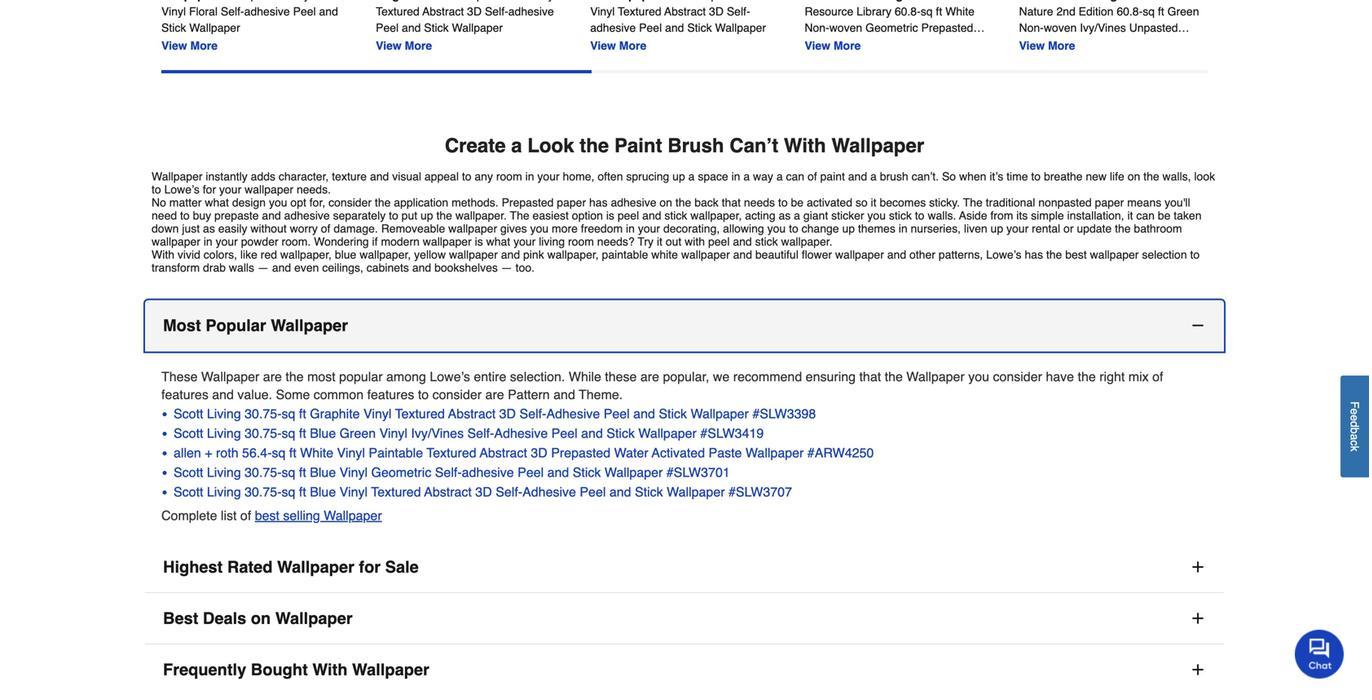 Task type: describe. For each thing, give the bounding box(es) containing it.
wallpaper, up with
[[691, 209, 742, 222]]

any
[[475, 170, 493, 183]]

ft inside modern nature 2nd edition 60.8-sq ft green non-woven ivy/vines unpasted wallpaper
[[1159, 5, 1165, 18]]

nature
[[1020, 5, 1054, 18]]

with inside wallpaper instantly adds character, texture and visual appeal to any room in your home, often sprucing up a space in a way a can of paint and a brush can't. so when it's time to breathe new life on the walls, look to lowe's for your wallpaper needs. no matter what design you opt for, consider the application methods. prepasted paper has adhesive on the back that needs to be activated so it becomes sticky. the traditional nonpasted paper means you'll need to buy prepaste and adhesive separately to put up the wallpaper. the easiest option is peel and stick wallpaper, acting as a giant sticker you stick to walls. aside from its simple installation, it can be taken down just as easily without worry of damage. removeable wallpaper gives you more freedom in your decorating, allowing you to change up themes in nurseries, liven up your rental or update the bathroom wallpaper in your powder room. wondering if modern wallpaper is what your living room needs? try it out with peel and stick wallpaper. with vivid colors, like red wallpaper, blue wallpaper, yellow wallpaper and pink wallpaper, paintable white wallpaper and beautiful flower wallpaper and other patterns, lowe's has the best wallpaper selection to transform drab walls — and even ceilings, cabinets and bookshelves — too.
[[152, 248, 174, 261]]

2 scott from the top
[[174, 426, 203, 441]]

often
[[598, 170, 623, 183]]

scott living 30.75-sq ft blue vinyl geometric self-adhesive peel and stick wallpaper #slw3701 link
[[174, 463, 1208, 483]]

white inside 30.75-sq ft off-white vinyl textured abstract 3d self- adhesive peel and stick wallpaper view more
[[745, 0, 772, 1]]

sq inside 30.75-sq ft off-white vinyl textured abstract 3d self- adhesive peel and stick wallpaper view more
[[702, 0, 714, 1]]

in left try at the left of the page
[[626, 222, 635, 235]]

woven inside modern nature 2nd edition 60.8-sq ft green non-woven ivy/vines unpasted wallpaper
[[1044, 21, 1077, 34]]

nurseries,
[[911, 222, 961, 235]]

of inside these wallpaper are the most popular among lowe's entire selection. while these are popular, we recommend ensuring that the wallpaper you consider have the right mix of features and value. some common features to consider are pattern and theme. scott living 30.75-sq ft graphite vinyl textured abstract 3d self-adhesive peel and stick wallpaper #slw3398 scott living 30.75-sq ft blue green vinyl ivy/vines self-adhesive peel and stick wallpaper #slw3419 allen + roth 56.4-sq ft white vinyl paintable textured abstract 3d prepasted water activated paste wallpaper #arw4250 scott living 30.75-sq ft blue vinyl geometric self-adhesive peel and stick wallpaper #slw3701 scott living 30.75-sq ft blue vinyl textured abstract 3d self-adhesive peel and stick wallpaper #slw3707
[[1153, 369, 1164, 384]]

b
[[1349, 428, 1362, 434]]

to inside these wallpaper are the most popular among lowe's entire selection. while these are popular, we recommend ensuring that the wallpaper you consider have the right mix of features and value. some common features to consider are pattern and theme. scott living 30.75-sq ft graphite vinyl textured abstract 3d self-adhesive peel and stick wallpaper #slw3398 scott living 30.75-sq ft blue green vinyl ivy/vines self-adhesive peel and stick wallpaper #slw3419 allen + roth 56.4-sq ft white vinyl paintable textured abstract 3d prepasted water activated paste wallpaper #arw4250 scott living 30.75-sq ft blue vinyl geometric self-adhesive peel and stick wallpaper #slw3701 scott living 30.75-sq ft blue vinyl textured abstract 3d self-adhesive peel and stick wallpaper #slw3707
[[418, 387, 429, 403]]

paintable
[[369, 446, 423, 461]]

selling
[[283, 508, 320, 524]]

vivid
[[178, 248, 200, 261]]

themes
[[859, 222, 896, 235]]

30.75- up 56.4-
[[245, 426, 282, 441]]

2 blue from the top
[[310, 465, 336, 480]]

wallpaper, down removeable at left
[[360, 248, 411, 261]]

to left put
[[389, 209, 399, 222]]

edition
[[1079, 5, 1114, 18]]

decorating,
[[664, 222, 720, 235]]

your left like
[[216, 235, 238, 248]]

wallpaper inside 30.75-sq ft off-white vinyl textured abstract 3d self- adhesive peel and stick wallpaper view more
[[716, 21, 767, 34]]

wallpaper down themes
[[836, 248, 885, 261]]

needs.
[[297, 183, 331, 196]]

scott living 30.75-sq ft blue green vinyl ivy/vines self-adhesive peel and stick wallpaper #slw3419 link
[[174, 424, 1208, 444]]

wallpaper right yellow
[[449, 248, 498, 261]]

your left out
[[638, 222, 661, 235]]

adhesive inside these wallpaper are the most popular among lowe's entire selection. while these are popular, we recommend ensuring that the wallpaper you consider have the right mix of features and value. some common features to consider are pattern and theme. scott living 30.75-sq ft graphite vinyl textured abstract 3d self-adhesive peel and stick wallpaper #slw3398 scott living 30.75-sq ft blue green vinyl ivy/vines self-adhesive peel and stick wallpaper #slw3419 allen + roth 56.4-sq ft white vinyl paintable textured abstract 3d prepasted water activated paste wallpaper #arw4250 scott living 30.75-sq ft blue vinyl geometric self-adhesive peel and stick wallpaper #slw3701 scott living 30.75-sq ft blue vinyl textured abstract 3d self-adhesive peel and stick wallpaper #slw3707
[[462, 465, 514, 480]]

f
[[1349, 402, 1362, 409]]

you left "opt"
[[269, 196, 287, 209]]

1 horizontal spatial has
[[1025, 248, 1044, 261]]

unpasted
[[1130, 21, 1179, 34]]

green inside modern nature 2nd edition 60.8-sq ft green non-woven ivy/vines unpasted wallpaper
[[1168, 5, 1200, 18]]

in down look
[[526, 170, 535, 183]]

in right space
[[732, 170, 741, 183]]

flower
[[802, 248, 833, 261]]

means
[[1128, 196, 1162, 209]]

white inside these wallpaper are the most popular among lowe's entire selection. while these are popular, we recommend ensuring that the wallpaper you consider have the right mix of features and value. some common features to consider are pattern and theme. scott living 30.75-sq ft graphite vinyl textured abstract 3d self-adhesive peel and stick wallpaper #slw3398 scott living 30.75-sq ft blue green vinyl ivy/vines self-adhesive peel and stick wallpaper #slw3419 allen + roth 56.4-sq ft white vinyl paintable textured abstract 3d prepasted water activated paste wallpaper #arw4250 scott living 30.75-sq ft blue vinyl geometric self-adhesive peel and stick wallpaper #slw3701 scott living 30.75-sq ft blue vinyl textured abstract 3d self-adhesive peel and stick wallpaper #slw3707
[[300, 446, 334, 461]]

you up beautiful
[[768, 222, 786, 235]]

2 horizontal spatial stick
[[889, 209, 912, 222]]

view more button for peel
[[591, 37, 647, 54]]

scott living 30.75-sq ft graphite vinyl textured abstract 3d self-adhesive peel and stick wallpaper #slw3398 link
[[174, 405, 1208, 424]]

wallpaper, down 'worry'
[[280, 248, 332, 261]]

#slw3701
[[667, 465, 730, 480]]

paint
[[615, 134, 663, 157]]

the up home,
[[580, 134, 609, 157]]

28-sq ft chantilly white vinyl floral self-adhesive peel and stick wallpaper view more
[[161, 0, 342, 52]]

wallpaper down methods. prepasted
[[449, 222, 497, 235]]

plus image for best deals on wallpaper
[[1190, 611, 1207, 627]]

among
[[386, 369, 426, 384]]

60.8- inside the geometric resource library 60.8-sq ft white non-woven geometric prepasted water activated paste wallpaper
[[895, 5, 921, 18]]

0 horizontal spatial as
[[203, 222, 215, 235]]

5 view from the left
[[1020, 39, 1045, 52]]

worry
[[290, 222, 318, 235]]

water inside the geometric resource library 60.8-sq ft white non-woven geometric prepasted water activated paste wallpaper
[[805, 37, 835, 50]]

1 paper from the left
[[557, 196, 586, 209]]

1 vertical spatial wallpaper.
[[782, 235, 833, 248]]

30.75- down 56.4-
[[245, 465, 282, 480]]

0 horizontal spatial best
[[255, 508, 280, 524]]

if
[[372, 235, 378, 248]]

new
[[1086, 170, 1107, 183]]

best deals on wallpaper button
[[145, 594, 1225, 645]]

1 features from the left
[[161, 387, 209, 403]]

up left themes
[[843, 222, 855, 235]]

time
[[1007, 170, 1029, 183]]

2 horizontal spatial lowe's
[[987, 248, 1022, 261]]

peel inside 30.75-sq ft off-white vinyl textured abstract 3d self- adhesive peel and stick wallpaper view more
[[639, 21, 662, 34]]

to left any
[[462, 170, 472, 183]]

2 horizontal spatial it
[[1128, 209, 1134, 222]]

0 horizontal spatial it
[[657, 235, 663, 248]]

more
[[552, 222, 578, 235]]

2 horizontal spatial geometric
[[919, 0, 972, 1]]

sq inside the geometric resource library 60.8-sq ft white non-woven geometric prepasted water activated paste wallpaper
[[921, 5, 933, 18]]

2 horizontal spatial on
[[1128, 170, 1141, 183]]

4 living from the top
[[207, 485, 241, 500]]

sq inside "30.75-sq ft neutral vinyl textured abstract 3d self-adhesive peel and stick wallpaper view more"
[[467, 0, 479, 1]]

0 horizontal spatial stick
[[665, 209, 688, 222]]

wallpaper inside "30.75-sq ft neutral vinyl textured abstract 3d self-adhesive peel and stick wallpaper view more"
[[452, 21, 503, 34]]

1 horizontal spatial stick
[[756, 235, 778, 248]]

graphite
[[310, 407, 360, 422]]

to left giant
[[789, 222, 799, 235]]

the right put
[[437, 209, 452, 222]]

abstract inside 30.75-sq ft off-white vinyl textured abstract 3d self- adhesive peel and stick wallpaper view more
[[665, 5, 706, 18]]

non- inside the geometric resource library 60.8-sq ft white non-woven geometric prepasted water activated paste wallpaper
[[805, 21, 830, 34]]

the right update
[[1115, 222, 1131, 235]]

lowe's inside these wallpaper are the most popular among lowe's entire selection. while these are popular, we recommend ensuring that the wallpaper you consider have the right mix of features and value. some common features to consider are pattern and theme. scott living 30.75-sq ft graphite vinyl textured abstract 3d self-adhesive peel and stick wallpaper #slw3398 scott living 30.75-sq ft blue green vinyl ivy/vines self-adhesive peel and stick wallpaper #slw3419 allen + roth 56.4-sq ft white vinyl paintable textured abstract 3d prepasted water activated paste wallpaper #arw4250 scott living 30.75-sq ft blue vinyl geometric self-adhesive peel and stick wallpaper #slw3701 scott living 30.75-sq ft blue vinyl textured abstract 3d self-adhesive peel and stick wallpaper #slw3707
[[430, 369, 470, 384]]

a right way
[[777, 170, 783, 183]]

0 vertical spatial is
[[606, 209, 615, 222]]

wallpaper inside wallpaper instantly adds character, texture and visual appeal to any room in your home, often sprucing up a space in a way a can of paint and a brush can't. so when it's time to breathe new life on the walls, look to lowe's for your wallpaper needs. no matter what design you opt for, consider the application methods. prepasted paper has adhesive on the back that needs to be activated so it becomes sticky. the traditional nonpasted paper means you'll need to buy prepaste and adhesive separately to put up the wallpaper. the easiest option is peel and stick wallpaper, acting as a giant sticker you stick to walls. aside from its simple installation, it can be taken down just as easily without worry of damage. removeable wallpaper gives you more freedom in your decorating, allowing you to change up themes in nurseries, liven up your rental or update the bathroom wallpaper in your powder room. wondering if modern wallpaper is what your living room needs? try it out with peel and stick wallpaper. with vivid colors, like red wallpaper, blue wallpaper, yellow wallpaper and pink wallpaper, paintable white wallpaper and beautiful flower wallpaper and other patterns, lowe's has the best wallpaper selection to transform drab walls — and even ceilings, cabinets and bookshelves — too.
[[152, 170, 203, 183]]

best inside wallpaper instantly adds character, texture and visual appeal to any room in your home, often sprucing up a space in a way a can of paint and a brush can't. so when it's time to breathe new life on the walls, look to lowe's for your wallpaper needs. no matter what design you opt for, consider the application methods. prepasted paper has adhesive on the back that needs to be activated so it becomes sticky. the traditional nonpasted paper means you'll need to buy prepaste and adhesive separately to put up the wallpaper. the easiest option is peel and stick wallpaper, acting as a giant sticker you stick to walls. aside from its simple installation, it can be taken down just as easily without worry of damage. removeable wallpaper gives you more freedom in your decorating, allowing you to change up themes in nurseries, liven up your rental or update the bathroom wallpaper in your powder room. wondering if modern wallpaper is what your living room needs? try it out with peel and stick wallpaper. with vivid colors, like red wallpaper, blue wallpaper, yellow wallpaper and pink wallpaper, paintable white wallpaper and beautiful flower wallpaper and other patterns, lowe's has the best wallpaper selection to transform drab walls — and even ceilings, cabinets and bookshelves — too.
[[1066, 248, 1087, 261]]

k
[[1349, 446, 1362, 452]]

modern nature 2nd edition 60.8-sq ft green non-woven ivy/vines unpasted wallpaper
[[1020, 0, 1200, 50]]

you'll
[[1165, 196, 1191, 209]]

2 paper from the left
[[1095, 196, 1125, 209]]

0 vertical spatial with
[[784, 134, 827, 157]]

put
[[402, 209, 418, 222]]

your down the traditional
[[1007, 222, 1029, 235]]

up right liven
[[991, 222, 1004, 235]]

56.4-
[[242, 446, 272, 461]]

3d inside 30.75-sq ft off-white vinyl textured abstract 3d self- adhesive peel and stick wallpaper view more
[[709, 5, 724, 18]]

highest
[[163, 558, 223, 577]]

f e e d b a c k
[[1349, 402, 1362, 452]]

ft inside 30.75-sq ft off-white vinyl textured abstract 3d self- adhesive peel and stick wallpaper view more
[[717, 0, 723, 1]]

to left walls.
[[915, 209, 925, 222]]

0 vertical spatial adhesive
[[547, 407, 600, 422]]

allen
[[174, 446, 201, 461]]

ivy/vines inside modern nature 2nd edition 60.8-sq ft green non-woven ivy/vines unpasted wallpaper
[[1081, 21, 1127, 34]]

scott living 30.75-sq ft blue vinyl textured abstract 3d self-adhesive peel and stick wallpaper #slw3707 link
[[174, 483, 1208, 502]]

more inside 30.75-sq ft off-white vinyl textured abstract 3d self- adhesive peel and stick wallpaper view more
[[620, 39, 647, 52]]

1 vertical spatial adhesive
[[494, 426, 548, 441]]

you inside these wallpaper are the most popular among lowe's entire selection. while these are popular, we recommend ensuring that the wallpaper you consider have the right mix of features and value. some common features to consider are pattern and theme. scott living 30.75-sq ft graphite vinyl textured abstract 3d self-adhesive peel and stick wallpaper #slw3398 scott living 30.75-sq ft blue green vinyl ivy/vines self-adhesive peel and stick wallpaper #slw3419 allen + roth 56.4-sq ft white vinyl paintable textured abstract 3d prepasted water activated paste wallpaper #arw4250 scott living 30.75-sq ft blue vinyl geometric self-adhesive peel and stick wallpaper #slw3701 scott living 30.75-sq ft blue vinyl textured abstract 3d self-adhesive peel and stick wallpaper #slw3707
[[969, 369, 990, 384]]

1 horizontal spatial as
[[779, 209, 791, 222]]

the left walls,
[[1144, 170, 1160, 183]]

yellow
[[414, 248, 446, 261]]

create a look the paint brush can't with wallpaper
[[445, 134, 925, 157]]

1 horizontal spatial be
[[1158, 209, 1171, 222]]

1 horizontal spatial it
[[871, 196, 877, 209]]

geometric inside these wallpaper are the most popular among lowe's entire selection. while these are popular, we recommend ensuring that the wallpaper you consider have the right mix of features and value. some common features to consider are pattern and theme. scott living 30.75-sq ft graphite vinyl textured abstract 3d self-adhesive peel and stick wallpaper #slw3398 scott living 30.75-sq ft blue green vinyl ivy/vines self-adhesive peel and stick wallpaper #slw3419 allen + roth 56.4-sq ft white vinyl paintable textured abstract 3d prepasted water activated paste wallpaper #arw4250 scott living 30.75-sq ft blue vinyl geometric self-adhesive peel and stick wallpaper #slw3701 scott living 30.75-sq ft blue vinyl textured abstract 3d self-adhesive peel and stick wallpaper #slw3707
[[371, 465, 432, 480]]

ceilings,
[[322, 261, 364, 274]]

of right 'worry'
[[321, 222, 331, 235]]

life
[[1110, 170, 1125, 183]]

self- inside "30.75-sq ft neutral vinyl textured abstract 3d self-adhesive peel and stick wallpaper view more"
[[485, 5, 509, 18]]

plus image
[[1190, 662, 1207, 678]]

most
[[307, 369, 336, 384]]

the down "rental"
[[1047, 248, 1063, 261]]

resource
[[805, 5, 854, 18]]

abstract inside "30.75-sq ft neutral vinyl textured abstract 3d self-adhesive peel and stick wallpaper view more"
[[423, 5, 464, 18]]

to right needs
[[779, 196, 788, 209]]

you right 'sticker'
[[868, 209, 886, 222]]

30.75- inside 30.75-sq ft off-white vinyl textured abstract 3d self- adhesive peel and stick wallpaper view more
[[669, 0, 702, 1]]

30.75- down value.
[[245, 407, 282, 422]]

popular
[[339, 369, 383, 384]]

it's
[[990, 170, 1004, 183]]

d
[[1349, 422, 1362, 428]]

theme.
[[579, 387, 623, 403]]

plus image for highest rated wallpaper for sale
[[1190, 559, 1207, 576]]

white inside wallpaper instantly adds character, texture and visual appeal to any room in your home, often sprucing up a space in a way a can of paint and a brush can't. so when it's time to breathe new life on the walls, look to lowe's for your wallpaper needs. no matter what design you opt for, consider the application methods. prepasted paper has adhesive on the back that needs to be activated so it becomes sticky. the traditional nonpasted paper means you'll need to buy prepaste and adhesive separately to put up the wallpaper. the easiest option is peel and stick wallpaper, acting as a giant sticker you stick to walls. aside from its simple installation, it can be taken down just as easily without worry of damage. removeable wallpaper gives you more freedom in your decorating, allowing you to change up themes in nurseries, liven up your rental or update the bathroom wallpaper in your powder room. wondering if modern wallpaper is what your living room needs? try it out with peel and stick wallpaper. with vivid colors, like red wallpaper, blue wallpaper, yellow wallpaper and pink wallpaper, paintable white wallpaper and beautiful flower wallpaper and other patterns, lowe's has the best wallpaper selection to transform drab walls — and even ceilings, cabinets and bookshelves — too.
[[652, 248, 678, 261]]

wallpaper up transform at the top of the page
[[152, 235, 201, 248]]

3 living from the top
[[207, 465, 241, 480]]

your up prepaste
[[219, 183, 242, 196]]

a left giant
[[794, 209, 801, 222]]

liven
[[964, 222, 988, 235]]

2 vertical spatial consider
[[433, 387, 482, 403]]

a left space
[[689, 170, 695, 183]]

recommend
[[734, 369, 803, 384]]

methods. prepasted
[[452, 196, 554, 209]]

of right list
[[240, 508, 251, 524]]

wallpaper down decorating,
[[681, 248, 730, 261]]

stick inside 28-sq ft chantilly white vinyl floral self-adhesive peel and stick wallpaper view more
[[161, 21, 186, 34]]

prepasted inside these wallpaper are the most popular among lowe's entire selection. while these are popular, we recommend ensuring that the wallpaper you consider have the right mix of features and value. some common features to consider are pattern and theme. scott living 30.75-sq ft graphite vinyl textured abstract 3d self-adhesive peel and stick wallpaper #slw3398 scott living 30.75-sq ft blue green vinyl ivy/vines self-adhesive peel and stick wallpaper #slw3419 allen + roth 56.4-sq ft white vinyl paintable textured abstract 3d prepasted water activated paste wallpaper #arw4250 scott living 30.75-sq ft blue vinyl geometric self-adhesive peel and stick wallpaper #slw3701 scott living 30.75-sq ft blue vinyl textured abstract 3d self-adhesive peel and stick wallpaper #slw3707
[[551, 446, 611, 461]]

0 horizontal spatial the
[[510, 209, 530, 222]]

taken
[[1174, 209, 1202, 222]]

most popular wallpaper
[[163, 316, 348, 335]]

with inside button
[[313, 661, 348, 680]]

modern
[[381, 235, 420, 248]]

water inside these wallpaper are the most popular among lowe's entire selection. while these are popular, we recommend ensuring that the wallpaper you consider have the right mix of features and value. some common features to consider are pattern and theme. scott living 30.75-sq ft graphite vinyl textured abstract 3d self-adhesive peel and stick wallpaper #slw3398 scott living 30.75-sq ft blue green vinyl ivy/vines self-adhesive peel and stick wallpaper #slw3419 allen + roth 56.4-sq ft white vinyl paintable textured abstract 3d prepasted water activated paste wallpaper #arw4250 scott living 30.75-sq ft blue vinyl geometric self-adhesive peel and stick wallpaper #slw3701 scott living 30.75-sq ft blue vinyl textured abstract 3d self-adhesive peel and stick wallpaper #slw3707
[[614, 446, 649, 461]]

freedom
[[581, 222, 623, 235]]

a inside f e e d b a c k button
[[1349, 434, 1362, 441]]

floral
[[189, 5, 218, 18]]

1 horizontal spatial room
[[568, 235, 594, 248]]

bathroom
[[1135, 222, 1183, 235]]

1 vertical spatial can
[[1137, 209, 1155, 222]]

ivy/vines inside these wallpaper are the most popular among lowe's entire selection. while these are popular, we recommend ensuring that the wallpaper you consider have the right mix of features and value. some common features to consider are pattern and theme. scott living 30.75-sq ft graphite vinyl textured abstract 3d self-adhesive peel and stick wallpaper #slw3398 scott living 30.75-sq ft blue green vinyl ivy/vines self-adhesive peel and stick wallpaper #slw3419 allen + roth 56.4-sq ft white vinyl paintable textured abstract 3d prepasted water activated paste wallpaper #arw4250 scott living 30.75-sq ft blue vinyl geometric self-adhesive peel and stick wallpaper #slw3701 scott living 30.75-sq ft blue vinyl textured abstract 3d self-adhesive peel and stick wallpaper #slw3707
[[411, 426, 464, 441]]

4 view more button from the left
[[805, 37, 861, 54]]

1 horizontal spatial geometric
[[866, 21, 919, 34]]

2 horizontal spatial are
[[641, 369, 660, 384]]

2 vertical spatial adhesive
[[523, 485, 576, 500]]

3 scott from the top
[[174, 465, 203, 480]]

blue
[[335, 248, 357, 261]]

application
[[394, 196, 449, 209]]

for inside wallpaper instantly adds character, texture and visual appeal to any room in your home, often sprucing up a space in a way a can of paint and a brush can't. so when it's time to breathe new life on the walls, look to lowe's for your wallpaper needs. no matter what design you opt for, consider the application methods. prepasted paper has adhesive on the back that needs to be activated so it becomes sticky. the traditional nonpasted paper means you'll need to buy prepaste and adhesive separately to put up the wallpaper. the easiest option is peel and stick wallpaper, acting as a giant sticker you stick to walls. aside from its simple installation, it can be taken down just as easily without worry of damage. removeable wallpaper gives you more freedom in your decorating, allowing you to change up themes in nurseries, liven up your rental or update the bathroom wallpaper in your powder room. wondering if modern wallpaper is what your living room needs? try it out with peel and stick wallpaper. with vivid colors, like red wallpaper, blue wallpaper, yellow wallpaper and pink wallpaper, paintable white wallpaper and beautiful flower wallpaper and other patterns, lowe's has the best wallpaper selection to transform drab walls — and even ceilings, cabinets and bookshelves — too.
[[203, 183, 216, 196]]

0 horizontal spatial are
[[263, 369, 282, 384]]

no
[[152, 196, 166, 209]]

right
[[1100, 369, 1125, 384]]

1 e from the top
[[1349, 409, 1362, 415]]

breathe
[[1044, 170, 1083, 183]]

consider inside wallpaper instantly adds character, texture and visual appeal to any room in your home, often sprucing up a space in a way a can of paint and a brush can't. so when it's time to breathe new life on the walls, look to lowe's for your wallpaper needs. no matter what design you opt for, consider the application methods. prepasted paper has adhesive on the back that needs to be activated so it becomes sticky. the traditional nonpasted paper means you'll need to buy prepaste and adhesive separately to put up the wallpaper. the easiest option is peel and stick wallpaper, acting as a giant sticker you stick to walls. aside from its simple installation, it can be taken down just as easily without worry of damage. removeable wallpaper gives you more freedom in your decorating, allowing you to change up themes in nurseries, liven up your rental or update the bathroom wallpaper in your powder room. wondering if modern wallpaper is what your living room needs? try it out with peel and stick wallpaper. with vivid colors, like red wallpaper, blue wallpaper, yellow wallpaper and pink wallpaper, paintable white wallpaper and beautiful flower wallpaper and other patterns, lowe's has the best wallpaper selection to transform drab walls — and even ceilings, cabinets and bookshelves — too.
[[329, 196, 372, 209]]

highest rated wallpaper for sale button
[[145, 542, 1225, 594]]

1 vertical spatial peel
[[709, 235, 730, 248]]

the up some
[[286, 369, 304, 384]]

wallpaper down update
[[1091, 248, 1139, 261]]

1 vertical spatial what
[[486, 235, 511, 248]]

wallpaper up without
[[245, 183, 294, 196]]

0 horizontal spatial room
[[496, 170, 522, 183]]

highest rated wallpaper for sale
[[163, 558, 419, 577]]

rated
[[227, 558, 273, 577]]

of left paint
[[808, 170, 818, 183]]

or
[[1064, 222, 1074, 235]]

a left look
[[511, 134, 522, 157]]

you left more
[[530, 222, 549, 235]]

non- inside modern nature 2nd edition 60.8-sq ft green non-woven ivy/vines unpasted wallpaper
[[1020, 21, 1044, 34]]

allen + roth 56.4-sq ft white vinyl paintable textured abstract 3d prepasted water activated paste wallpaper #arw4250 link
[[174, 444, 1208, 463]]

paste inside the geometric resource library 60.8-sq ft white non-woven geometric prepasted water activated paste wallpaper
[[888, 37, 917, 50]]

the left right
[[1078, 369, 1096, 384]]

complete
[[161, 508, 217, 524]]

your left home,
[[538, 170, 560, 183]]

installation,
[[1068, 209, 1125, 222]]

traditional
[[986, 196, 1036, 209]]

and inside 30.75-sq ft off-white vinyl textured abstract 3d self- adhesive peel and stick wallpaper view more
[[665, 21, 684, 34]]

1 scott from the top
[[174, 407, 203, 422]]

separately
[[333, 209, 386, 222]]

1 horizontal spatial the
[[964, 196, 983, 209]]

30.75-sq ft off-white vinyl textured abstract 3d self- adhesive peel and stick wallpaper view more
[[591, 0, 772, 52]]

so
[[856, 196, 868, 209]]

1 horizontal spatial are
[[486, 387, 504, 403]]

ensuring
[[806, 369, 856, 384]]

0 vertical spatial peel
[[618, 209, 639, 222]]

to right time
[[1032, 170, 1041, 183]]

and inside "30.75-sq ft neutral vinyl textured abstract 3d self-adhesive peel and stick wallpaper view more"
[[402, 21, 421, 34]]

0 vertical spatial wallpaper.
[[456, 209, 507, 222]]

simple
[[1032, 209, 1065, 222]]

ft inside "30.75-sq ft neutral vinyl textured abstract 3d self-adhesive peel and stick wallpaper view more"
[[483, 0, 489, 1]]

sticker
[[832, 209, 865, 222]]

1 horizontal spatial on
[[660, 196, 673, 209]]

opt
[[291, 196, 306, 209]]

chat invite button image
[[1296, 629, 1345, 679]]



Task type: vqa. For each thing, say whether or not it's contained in the screenshot.
wallpaper,
yes



Task type: locate. For each thing, give the bounding box(es) containing it.
0 vertical spatial on
[[1128, 170, 1141, 183]]

0 vertical spatial consider
[[329, 196, 372, 209]]

best deals on wallpaper
[[163, 610, 353, 628]]

vinyl inside 28-sq ft chantilly white vinyl floral self-adhesive peel and stick wallpaper view more
[[161, 5, 186, 18]]

self- inside 30.75-sq ft off-white vinyl textured abstract 3d self- adhesive peel and stick wallpaper view more
[[727, 5, 751, 18]]

1 vertical spatial is
[[475, 235, 483, 248]]

0 vertical spatial green
[[1168, 5, 1200, 18]]

popular
[[206, 316, 266, 335]]

1 more from the left
[[190, 39, 218, 52]]

stick down the acting
[[756, 235, 778, 248]]

2 view more button from the left
[[376, 37, 432, 54]]

#arw4250
[[808, 446, 874, 461]]

0 horizontal spatial on
[[251, 610, 271, 628]]

water down resource
[[805, 37, 835, 50]]

sq inside 28-sq ft chantilly white vinyl floral self-adhesive peel and stick wallpaper view more
[[241, 0, 253, 1]]

a left way
[[744, 170, 750, 183]]

mix
[[1129, 369, 1149, 384]]

and inside 28-sq ft chantilly white vinyl floral self-adhesive peel and stick wallpaper view more
[[319, 5, 338, 18]]

0 vertical spatial white
[[745, 0, 772, 1]]

1 vertical spatial water
[[614, 446, 649, 461]]

0 horizontal spatial peel
[[618, 209, 639, 222]]

drab
[[203, 261, 226, 274]]

0 horizontal spatial geometric
[[371, 465, 432, 480]]

0 horizontal spatial white
[[652, 248, 678, 261]]

ft inside the geometric resource library 60.8-sq ft white non-woven geometric prepasted water activated paste wallpaper
[[936, 5, 943, 18]]

wallpaper. down any
[[456, 209, 507, 222]]

30.75- up complete list of best selling wallpaper
[[245, 485, 282, 500]]

2 plus image from the top
[[1190, 611, 1207, 627]]

view inside 30.75-sq ft off-white vinyl textured abstract 3d self- adhesive peel and stick wallpaper view more
[[591, 39, 616, 52]]

for inside button
[[359, 558, 381, 577]]

to up need
[[152, 183, 161, 196]]

wallpaper inside modern nature 2nd edition 60.8-sq ft green non-woven ivy/vines unpasted wallpaper
[[1020, 37, 1071, 50]]

1 horizontal spatial water
[[805, 37, 835, 50]]

room right any
[[496, 170, 522, 183]]

sprucing
[[627, 170, 670, 183]]

0 horizontal spatial what
[[205, 196, 229, 209]]

easiest
[[533, 209, 569, 222]]

way
[[753, 170, 774, 183]]

view more
[[805, 39, 861, 52], [1020, 39, 1076, 52]]

plus image
[[1190, 559, 1207, 576], [1190, 611, 1207, 627]]

even
[[294, 261, 319, 274]]

e up 'b' at the bottom right of the page
[[1349, 415, 1362, 422]]

view more button for stick
[[161, 37, 218, 54]]

1 vertical spatial best
[[255, 508, 280, 524]]

frequently
[[163, 661, 246, 680]]

minus image
[[1190, 317, 1207, 334]]

library
[[857, 5, 892, 18]]

1 non- from the left
[[805, 21, 830, 34]]

consider
[[329, 196, 372, 209], [993, 369, 1043, 384], [433, 387, 482, 403]]

0 vertical spatial can
[[786, 170, 805, 183]]

removeable
[[381, 222, 445, 235]]

1 horizontal spatial view more
[[1020, 39, 1076, 52]]

0 vertical spatial prepasted
[[922, 21, 974, 34]]

1 vertical spatial activated
[[652, 446, 705, 461]]

off-
[[726, 0, 745, 1]]

vinyl
[[532, 0, 557, 1], [161, 5, 186, 18], [591, 5, 615, 18], [364, 407, 392, 422], [380, 426, 408, 441], [337, 446, 365, 461], [340, 465, 368, 480], [340, 485, 368, 500]]

5 more from the left
[[1049, 39, 1076, 52]]

paste inside these wallpaper are the most popular among lowe's entire selection. while these are popular, we recommend ensuring that the wallpaper you consider have the right mix of features and value. some common features to consider are pattern and theme. scott living 30.75-sq ft graphite vinyl textured abstract 3d self-adhesive peel and stick wallpaper #slw3398 scott living 30.75-sq ft blue green vinyl ivy/vines self-adhesive peel and stick wallpaper #slw3419 allen + roth 56.4-sq ft white vinyl paintable textured abstract 3d prepasted water activated paste wallpaper #arw4250 scott living 30.75-sq ft blue vinyl geometric self-adhesive peel and stick wallpaper #slw3701 scott living 30.75-sq ft blue vinyl textured abstract 3d self-adhesive peel and stick wallpaper #slw3707
[[709, 446, 742, 461]]

your up too.
[[514, 235, 536, 248]]

0 horizontal spatial can
[[786, 170, 805, 183]]

the right ensuring
[[885, 369, 903, 384]]

0 vertical spatial for
[[203, 183, 216, 196]]

modern
[[1134, 0, 1173, 1]]

aside
[[960, 209, 988, 222]]

1 vertical spatial consider
[[993, 369, 1043, 384]]

0 horizontal spatial be
[[791, 196, 804, 209]]

features down among
[[367, 387, 415, 403]]

vinyl inside "30.75-sq ft neutral vinyl textured abstract 3d self-adhesive peel and stick wallpaper view more"
[[532, 0, 557, 1]]

view inside 28-sq ft chantilly white vinyl floral self-adhesive peel and stick wallpaper view more
[[161, 39, 187, 52]]

0 vertical spatial that
[[722, 196, 741, 209]]

living
[[539, 235, 565, 248]]

0 horizontal spatial paper
[[557, 196, 586, 209]]

walls,
[[1163, 170, 1192, 183]]

are right these
[[641, 369, 660, 384]]

2 vertical spatial geometric
[[371, 465, 432, 480]]

that inside these wallpaper are the most popular among lowe's entire selection. while these are popular, we recommend ensuring that the wallpaper you consider have the right mix of features and value. some common features to consider are pattern and theme. scott living 30.75-sq ft graphite vinyl textured abstract 3d self-adhesive peel and stick wallpaper #slw3398 scott living 30.75-sq ft blue green vinyl ivy/vines self-adhesive peel and stick wallpaper #slw3419 allen + roth 56.4-sq ft white vinyl paintable textured abstract 3d prepasted water activated paste wallpaper #arw4250 scott living 30.75-sq ft blue vinyl geometric self-adhesive peel and stick wallpaper #slw3701 scott living 30.75-sq ft blue vinyl textured abstract 3d self-adhesive peel and stick wallpaper #slw3707
[[860, 369, 882, 384]]

0 horizontal spatial 60.8-
[[895, 5, 921, 18]]

textured inside 30.75-sq ft off-white vinyl textured abstract 3d self- adhesive peel and stick wallpaper view more
[[618, 5, 662, 18]]

1 horizontal spatial is
[[606, 209, 615, 222]]

1 vertical spatial white
[[946, 5, 975, 18]]

non- down nature
[[1020, 21, 1044, 34]]

4 view from the left
[[805, 39, 831, 52]]

more
[[190, 39, 218, 52], [405, 39, 432, 52], [620, 39, 647, 52], [834, 39, 861, 52], [1049, 39, 1076, 52]]

stick up out
[[665, 209, 688, 222]]

selection.
[[510, 369, 565, 384]]

for,
[[310, 196, 326, 209]]

is right option
[[606, 209, 615, 222]]

wallpaper inside 28-sq ft chantilly white vinyl floral self-adhesive peel and stick wallpaper view more
[[189, 21, 240, 34]]

2 woven from the left
[[1044, 21, 1077, 34]]

paste down #slw3419
[[709, 446, 742, 461]]

more inside 28-sq ft chantilly white vinyl floral self-adhesive peel and stick wallpaper view more
[[190, 39, 218, 52]]

1 vertical spatial room
[[568, 235, 594, 248]]

green
[[1168, 5, 1200, 18], [340, 426, 376, 441]]

the left the back
[[676, 196, 692, 209]]

try
[[638, 235, 654, 248]]

view more down nature
[[1020, 39, 1076, 52]]

activated down scott living 30.75-sq ft blue green vinyl ivy/vines self-adhesive peel and stick wallpaper #slw3419 link
[[652, 446, 705, 461]]

2 vertical spatial with
[[313, 661, 348, 680]]

down
[[152, 222, 179, 235]]

acting
[[745, 209, 776, 222]]

activated inside these wallpaper are the most popular among lowe's entire selection. while these are popular, we recommend ensuring that the wallpaper you consider have the right mix of features and value. some common features to consider are pattern and theme. scott living 30.75-sq ft graphite vinyl textured abstract 3d self-adhesive peel and stick wallpaper #slw3398 scott living 30.75-sq ft blue green vinyl ivy/vines self-adhesive peel and stick wallpaper #slw3419 allen + roth 56.4-sq ft white vinyl paintable textured abstract 3d prepasted water activated paste wallpaper #arw4250 scott living 30.75-sq ft blue vinyl geometric self-adhesive peel and stick wallpaper #slw3701 scott living 30.75-sq ft blue vinyl textured abstract 3d self-adhesive peel and stick wallpaper #slw3707
[[652, 446, 705, 461]]

1 horizontal spatial peel
[[709, 235, 730, 248]]

consider left the have
[[993, 369, 1043, 384]]

wallpaper
[[245, 183, 294, 196], [449, 222, 497, 235], [152, 235, 201, 248], [423, 235, 472, 248], [449, 248, 498, 261], [681, 248, 730, 261], [836, 248, 885, 261], [1091, 248, 1139, 261]]

view more button for and
[[376, 37, 432, 54]]

roth
[[216, 446, 239, 461]]

room down option
[[568, 235, 594, 248]]

1 vertical spatial blue
[[310, 465, 336, 480]]

easily
[[218, 222, 247, 235]]

3 more from the left
[[620, 39, 647, 52]]

that right ensuring
[[860, 369, 882, 384]]

0 horizontal spatial non-
[[805, 21, 830, 34]]

from
[[991, 209, 1014, 222]]

1 vertical spatial with
[[152, 248, 174, 261]]

0 vertical spatial paste
[[888, 37, 917, 50]]

1 horizontal spatial what
[[486, 235, 511, 248]]

best left selling
[[255, 508, 280, 524]]

2 60.8- from the left
[[1117, 5, 1143, 18]]

white left nature
[[946, 5, 975, 18]]

white down graphite
[[300, 446, 334, 461]]

0 vertical spatial best
[[1066, 248, 1087, 261]]

these
[[161, 369, 198, 384]]

stick inside 30.75-sq ft off-white vinyl textured abstract 3d self- adhesive peel and stick wallpaper view more
[[688, 21, 712, 34]]

0 vertical spatial ivy/vines
[[1081, 21, 1127, 34]]

prepasted inside the geometric resource library 60.8-sq ft white non-woven geometric prepasted water activated paste wallpaper
[[922, 21, 974, 34]]

wallpaper inside 'button'
[[271, 316, 348, 335]]

0 vertical spatial white
[[313, 0, 342, 1]]

be
[[791, 196, 804, 209], [1158, 209, 1171, 222]]

wallpaper. down giant
[[782, 235, 833, 248]]

3 blue from the top
[[310, 485, 336, 500]]

stick
[[665, 209, 688, 222], [889, 209, 912, 222], [756, 235, 778, 248]]

1 horizontal spatial non-
[[1020, 21, 1044, 34]]

2 horizontal spatial with
[[784, 134, 827, 157]]

bookshelves
[[435, 261, 498, 274]]

c
[[1349, 441, 1362, 446]]

1 60.8- from the left
[[895, 5, 921, 18]]

3 view more button from the left
[[591, 37, 647, 54]]

sale
[[385, 558, 419, 577]]

woven down resource
[[830, 21, 863, 34]]

non- down resource
[[805, 21, 830, 34]]

in down becomes
[[899, 222, 908, 235]]

a left brush
[[871, 170, 877, 183]]

60.8- down modern on the right top of the page
[[1117, 5, 1143, 18]]

— right like
[[258, 261, 269, 274]]

white right chantilly
[[313, 0, 342, 1]]

1 view from the left
[[161, 39, 187, 52]]

1 vertical spatial ivy/vines
[[411, 426, 464, 441]]

value.
[[238, 387, 272, 403]]

0 vertical spatial lowe's
[[164, 183, 200, 196]]

1 blue from the top
[[310, 426, 336, 441]]

white inside the geometric resource library 60.8-sq ft white non-woven geometric prepasted water activated paste wallpaper
[[946, 5, 975, 18]]

view more button
[[161, 37, 218, 54], [376, 37, 432, 54], [591, 37, 647, 54], [805, 37, 861, 54], [1020, 37, 1076, 54]]

in right 'just'
[[204, 235, 213, 248]]

woven down 2nd
[[1044, 21, 1077, 34]]

living up list
[[207, 485, 241, 500]]

1 vertical spatial that
[[860, 369, 882, 384]]

these
[[605, 369, 637, 384]]

adhesive inside 28-sq ft chantilly white vinyl floral self-adhesive peel and stick wallpaper view more
[[244, 5, 290, 18]]

home,
[[563, 170, 595, 183]]

0 horizontal spatial has
[[590, 196, 608, 209]]

the left easiest
[[510, 209, 530, 222]]

self-
[[221, 5, 244, 18], [485, 5, 509, 18], [727, 5, 751, 18], [520, 407, 547, 422], [468, 426, 494, 441], [435, 465, 462, 480], [496, 485, 523, 500]]

— left too.
[[501, 261, 513, 274]]

2 living from the top
[[207, 426, 241, 441]]

sq inside modern nature 2nd edition 60.8-sq ft green non-woven ivy/vines unpasted wallpaper
[[1143, 5, 1155, 18]]

space
[[698, 170, 729, 183]]

0 vertical spatial room
[[496, 170, 522, 183]]

view more for non-
[[1020, 39, 1076, 52]]

vinyl inside 30.75-sq ft off-white vinyl textured abstract 3d self- adhesive peel and stick wallpaper view more
[[591, 5, 615, 18]]

f e e d b a c k button
[[1341, 376, 1370, 478]]

red
[[261, 248, 277, 261]]

to left buy at left
[[180, 209, 190, 222]]

2 more from the left
[[405, 39, 432, 52]]

2 features from the left
[[367, 387, 415, 403]]

2 e from the top
[[1349, 415, 1362, 422]]

woven inside the geometric resource library 60.8-sq ft white non-woven geometric prepasted water activated paste wallpaper
[[830, 21, 863, 34]]

without
[[251, 222, 287, 235]]

texture
[[332, 170, 367, 183]]

living down roth
[[207, 465, 241, 480]]

0 vertical spatial activated
[[838, 37, 885, 50]]

1 vertical spatial white
[[652, 248, 678, 261]]

3 view from the left
[[591, 39, 616, 52]]

with left vivid
[[152, 248, 174, 261]]

plus image inside highest rated wallpaper for sale button
[[1190, 559, 1207, 576]]

1 view more from the left
[[805, 39, 861, 52]]

30.75- inside "30.75-sq ft neutral vinyl textured abstract 3d self-adhesive peel and stick wallpaper view more"
[[435, 0, 467, 1]]

living down value.
[[207, 407, 241, 422]]

paste down the library
[[888, 37, 917, 50]]

0 horizontal spatial prepasted
[[551, 446, 611, 461]]

prepaste
[[214, 209, 259, 222]]

adhesive inside 30.75-sq ft off-white vinyl textured abstract 3d self- adhesive peel and stick wallpaper view more
[[591, 21, 636, 34]]

ivy/vines down edition at the top right of the page
[[1081, 21, 1127, 34]]

so
[[943, 170, 956, 183]]

2 horizontal spatial consider
[[993, 369, 1043, 384]]

update
[[1077, 222, 1112, 235]]

2 view more from the left
[[1020, 39, 1076, 52]]

stick down brush
[[889, 209, 912, 222]]

with right bought
[[313, 661, 348, 680]]

view more down resource
[[805, 39, 861, 52]]

textured inside "30.75-sq ft neutral vinyl textured abstract 3d self-adhesive peel and stick wallpaper view more"
[[376, 5, 420, 18]]

60.8- right the library
[[895, 5, 921, 18]]

up right sprucing
[[673, 170, 686, 183]]

green down graphite
[[340, 426, 376, 441]]

white
[[313, 0, 342, 1], [946, 5, 975, 18], [300, 446, 334, 461]]

1 horizontal spatial for
[[359, 558, 381, 577]]

2 vertical spatial lowe's
[[430, 369, 470, 384]]

0 horizontal spatial —
[[258, 261, 269, 274]]

of right 'mix'
[[1153, 369, 1164, 384]]

1 plus image from the top
[[1190, 559, 1207, 576]]

up right put
[[421, 209, 433, 222]]

1 vertical spatial has
[[1025, 248, 1044, 261]]

matter
[[169, 196, 202, 209]]

self- inside 28-sq ft chantilly white vinyl floral self-adhesive peel and stick wallpaper view more
[[221, 5, 244, 18]]

0 horizontal spatial is
[[475, 235, 483, 248]]

5 view more button from the left
[[1020, 37, 1076, 54]]

adhesive inside "30.75-sq ft neutral vinyl textured abstract 3d self-adhesive peel and stick wallpaper view more"
[[509, 5, 554, 18]]

activated inside the geometric resource library 60.8-sq ft white non-woven geometric prepasted water activated paste wallpaper
[[838, 37, 885, 50]]

has down "rental"
[[1025, 248, 1044, 261]]

28-
[[225, 0, 241, 1]]

1 horizontal spatial woven
[[1044, 21, 1077, 34]]

be left the activated
[[791, 196, 804, 209]]

features down these
[[161, 387, 209, 403]]

2 vertical spatial blue
[[310, 485, 336, 500]]

scrollbar
[[161, 70, 592, 73]]

cabinets
[[367, 261, 409, 274]]

wallpaper inside the geometric resource library 60.8-sq ft white non-woven geometric prepasted water activated paste wallpaper
[[920, 37, 971, 50]]

activated
[[838, 37, 885, 50], [652, 446, 705, 461]]

these wallpaper are the most popular among lowe's entire selection. while these are popular, we recommend ensuring that the wallpaper you consider have the right mix of features and value. some common features to consider are pattern and theme. scott living 30.75-sq ft graphite vinyl textured abstract 3d self-adhesive peel and stick wallpaper #slw3398 scott living 30.75-sq ft blue green vinyl ivy/vines self-adhesive peel and stick wallpaper #slw3419 allen + roth 56.4-sq ft white vinyl paintable textured abstract 3d prepasted water activated paste wallpaper #arw4250 scott living 30.75-sq ft blue vinyl geometric self-adhesive peel and stick wallpaper #slw3701 scott living 30.75-sq ft blue vinyl textured abstract 3d self-adhesive peel and stick wallpaper #slw3707
[[161, 369, 1164, 500]]

0 horizontal spatial water
[[614, 446, 649, 461]]

abstract
[[423, 5, 464, 18], [665, 5, 706, 18], [448, 407, 496, 422], [480, 446, 527, 461], [424, 485, 472, 500]]

needs?
[[597, 235, 635, 248]]

what left pink
[[486, 235, 511, 248]]

on
[[1128, 170, 1141, 183], [660, 196, 673, 209], [251, 610, 271, 628]]

2 view from the left
[[376, 39, 402, 52]]

1 vertical spatial prepasted
[[551, 446, 611, 461]]

0 horizontal spatial paste
[[709, 446, 742, 461]]

1 horizontal spatial activated
[[838, 37, 885, 50]]

1 woven from the left
[[830, 21, 863, 34]]

1 horizontal spatial with
[[313, 661, 348, 680]]

wallpaper up bookshelves
[[423, 235, 472, 248]]

white inside 28-sq ft chantilly white vinyl floral self-adhesive peel and stick wallpaper view more
[[313, 0, 342, 1]]

0 vertical spatial plus image
[[1190, 559, 1207, 576]]

peel up "needs?"
[[618, 209, 639, 222]]

brush
[[880, 170, 909, 183]]

option
[[572, 209, 603, 222]]

on inside button
[[251, 610, 271, 628]]

paintable
[[602, 248, 649, 261]]

living up roth
[[207, 426, 241, 441]]

1 vertical spatial for
[[359, 558, 381, 577]]

while
[[569, 369, 602, 384]]

for left sale
[[359, 558, 381, 577]]

1 view more button from the left
[[161, 37, 218, 54]]

powder
[[241, 235, 279, 248]]

wallpaper, down more
[[548, 248, 599, 261]]

1 vertical spatial geometric
[[866, 21, 919, 34]]

that inside wallpaper instantly adds character, texture and visual appeal to any room in your home, often sprucing up a space in a way a can of paint and a brush can't. so when it's time to breathe new life on the walls, look to lowe's for your wallpaper needs. no matter what design you opt for, consider the application methods. prepasted paper has adhesive on the back that needs to be activated so it becomes sticky. the traditional nonpasted paper means you'll need to buy prepaste and adhesive separately to put up the wallpaper. the easiest option is peel and stick wallpaper, acting as a giant sticker you stick to walls. aside from its simple installation, it can be taken down just as easily without worry of damage. removeable wallpaper gives you more freedom in your decorating, allowing you to change up themes in nurseries, liven up your rental or update the bathroom wallpaper in your powder room. wondering if modern wallpaper is what your living room needs? try it out with peel and stick wallpaper. with vivid colors, like red wallpaper, blue wallpaper, yellow wallpaper and pink wallpaper, paintable white wallpaper and beautiful flower wallpaper and other patterns, lowe's has the best wallpaper selection to transform drab walls — and even ceilings, cabinets and bookshelves — too.
[[722, 196, 741, 209]]

0 horizontal spatial green
[[340, 426, 376, 441]]

living
[[207, 407, 241, 422], [207, 426, 241, 441], [207, 465, 241, 480], [207, 485, 241, 500]]

1 horizontal spatial consider
[[433, 387, 482, 403]]

buy
[[193, 209, 211, 222]]

consider down texture
[[329, 196, 372, 209]]

to right selection
[[1191, 248, 1200, 261]]

nonpasted
[[1039, 196, 1092, 209]]

1 — from the left
[[258, 261, 269, 274]]

the left put
[[375, 196, 391, 209]]

can right way
[[786, 170, 805, 183]]

1 living from the top
[[207, 407, 241, 422]]

are up value.
[[263, 369, 282, 384]]

0 vertical spatial geometric
[[919, 0, 972, 1]]

peel inside 28-sq ft chantilly white vinyl floral self-adhesive peel and stick wallpaper view more
[[293, 5, 316, 18]]

green inside these wallpaper are the most popular among lowe's entire selection. while these are popular, we recommend ensuring that the wallpaper you consider have the right mix of features and value. some common features to consider are pattern and theme. scott living 30.75-sq ft graphite vinyl textured abstract 3d self-adhesive peel and stick wallpaper #slw3398 scott living 30.75-sq ft blue green vinyl ivy/vines self-adhesive peel and stick wallpaper #slw3419 allen + roth 56.4-sq ft white vinyl paintable textured abstract 3d prepasted water activated paste wallpaper #arw4250 scott living 30.75-sq ft blue vinyl geometric self-adhesive peel and stick wallpaper #slw3701 scott living 30.75-sq ft blue vinyl textured abstract 3d self-adhesive peel and stick wallpaper #slw3707
[[340, 426, 376, 441]]

scott up complete
[[174, 485, 203, 500]]

ft
[[256, 0, 263, 1], [483, 0, 489, 1], [717, 0, 723, 1], [936, 5, 943, 18], [1159, 5, 1165, 18], [299, 407, 306, 422], [299, 426, 306, 441], [289, 446, 297, 461], [299, 465, 306, 480], [299, 485, 306, 500]]

3d inside "30.75-sq ft neutral vinyl textured abstract 3d self-adhesive peel and stick wallpaper view more"
[[467, 5, 482, 18]]

are down entire
[[486, 387, 504, 403]]

chantilly
[[266, 0, 310, 1]]

it right so
[[871, 196, 877, 209]]

1 horizontal spatial ivy/vines
[[1081, 21, 1127, 34]]

1 horizontal spatial wallpaper.
[[782, 235, 833, 248]]

ft inside 28-sq ft chantilly white vinyl floral self-adhesive peel and stick wallpaper view more
[[256, 0, 263, 1]]

#slw3419
[[701, 426, 764, 441]]

scott
[[174, 407, 203, 422], [174, 426, 203, 441], [174, 465, 203, 480], [174, 485, 203, 500]]

e up the d
[[1349, 409, 1362, 415]]

0 vertical spatial what
[[205, 196, 229, 209]]

0 vertical spatial water
[[805, 37, 835, 50]]

as right 'just'
[[203, 222, 215, 235]]

as right the acting
[[779, 209, 791, 222]]

0 horizontal spatial consider
[[329, 196, 372, 209]]

walls
[[229, 261, 254, 274]]

2 non- from the left
[[1020, 21, 1044, 34]]

entire
[[474, 369, 507, 384]]

4 more from the left
[[834, 39, 861, 52]]

character,
[[279, 170, 329, 183]]

view inside "30.75-sq ft neutral vinyl textured abstract 3d self-adhesive peel and stick wallpaper view more"
[[376, 39, 402, 52]]

60.8- inside modern nature 2nd edition 60.8-sq ft green non-woven ivy/vines unpasted wallpaper
[[1117, 5, 1143, 18]]

1 vertical spatial paste
[[709, 446, 742, 461]]

4 scott from the top
[[174, 485, 203, 500]]

view more for woven
[[805, 39, 861, 52]]

plus image inside the "best deals on wallpaper" button
[[1190, 611, 1207, 627]]

more inside "30.75-sq ft neutral vinyl textured abstract 3d self-adhesive peel and stick wallpaper view more"
[[405, 39, 432, 52]]

best selling wallpaper link
[[255, 508, 382, 524]]

2 vertical spatial on
[[251, 610, 271, 628]]

30.75-sq ft neutral vinyl textured abstract 3d self-adhesive peel and stick wallpaper view more
[[376, 0, 557, 52]]

2 — from the left
[[501, 261, 513, 274]]

scott down these
[[174, 407, 203, 422]]

0 horizontal spatial wallpaper.
[[456, 209, 507, 222]]

look
[[1195, 170, 1216, 183]]

1 horizontal spatial paste
[[888, 37, 917, 50]]

stick inside "30.75-sq ft neutral vinyl textured abstract 3d self-adhesive peel and stick wallpaper view more"
[[424, 21, 449, 34]]

lowe's down liven
[[987, 248, 1022, 261]]

what
[[205, 196, 229, 209], [486, 235, 511, 248]]

you left the have
[[969, 369, 990, 384]]

patterns,
[[939, 248, 984, 261]]

on right the life
[[1128, 170, 1141, 183]]

0 horizontal spatial lowe's
[[164, 183, 200, 196]]

on down sprucing
[[660, 196, 673, 209]]

peel inside "30.75-sq ft neutral vinyl textured abstract 3d self-adhesive peel and stick wallpaper view more"
[[376, 21, 399, 34]]

room.
[[282, 235, 311, 248]]

beautiful
[[756, 248, 799, 261]]

design
[[232, 196, 266, 209]]

1 horizontal spatial prepasted
[[922, 21, 974, 34]]

#slw3707
[[729, 485, 793, 500]]



